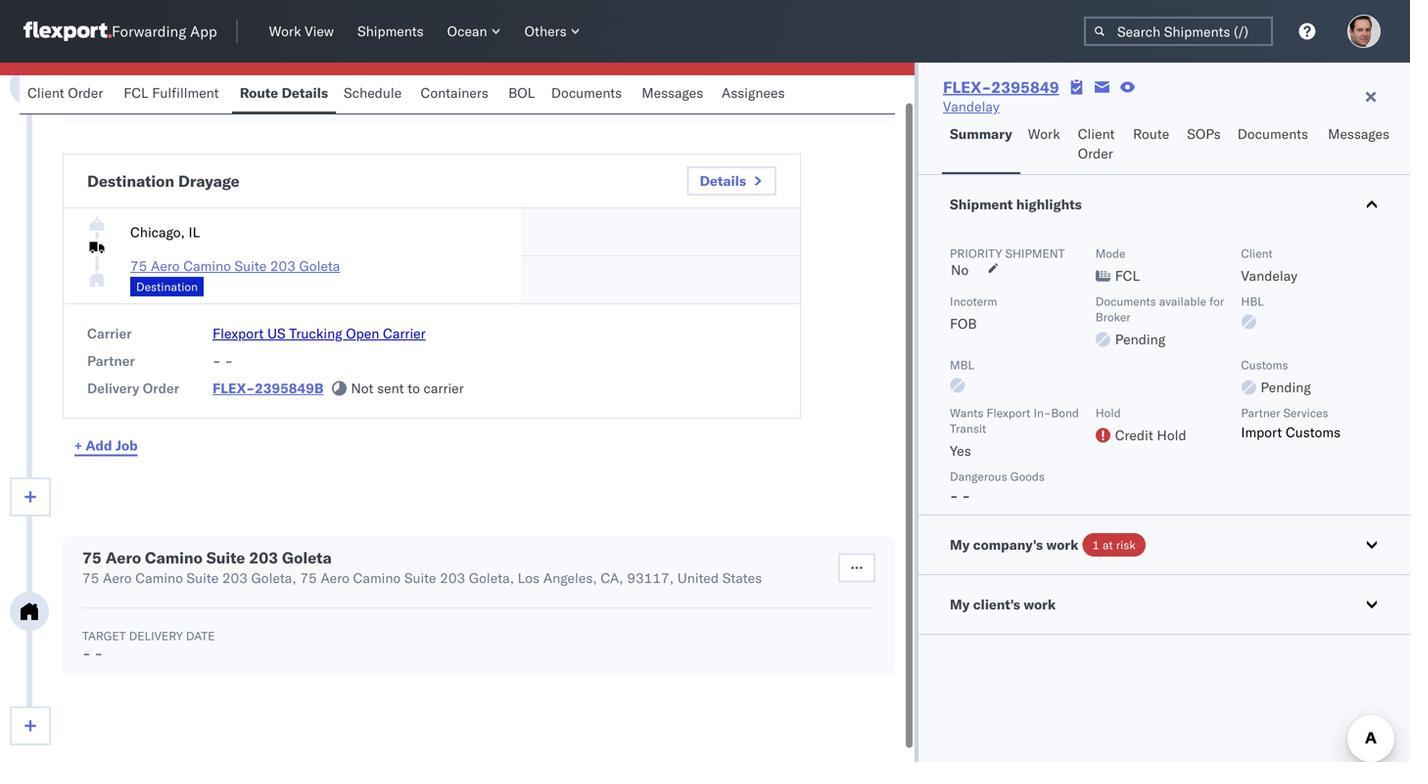 Task type: vqa. For each thing, say whether or not it's contained in the screenshot.
SCHEDULE PICKUP FROM LOS ANGELES, CA to the bottom
no



Task type: describe. For each thing, give the bounding box(es) containing it.
0 vertical spatial customs
[[1241, 358, 1288, 373]]

broker
[[1096, 310, 1131, 325]]

highlights
[[1016, 196, 1082, 213]]

mode
[[1096, 246, 1126, 261]]

- -
[[213, 353, 233, 370]]

0 vertical spatial documents
[[551, 84, 622, 101]]

work for work view
[[269, 23, 301, 40]]

work view
[[269, 23, 334, 40]]

client for rightmost client order button
[[1078, 125, 1115, 142]]

mbl
[[950, 358, 975, 373]]

2395849b
[[255, 380, 324, 397]]

credit hold
[[1115, 427, 1187, 444]]

2 carrier from the left
[[383, 325, 426, 342]]

los
[[518, 570, 540, 587]]

not
[[351, 380, 374, 397]]

flex-2395849b
[[213, 380, 324, 397]]

carrier
[[424, 380, 464, 397]]

schedule button
[[336, 75, 413, 114]]

partner for partner
[[87, 353, 135, 370]]

work view link
[[261, 19, 342, 44]]

app
[[190, 22, 217, 41]]

1 at risk
[[1092, 538, 1136, 553]]

203 inside 75 aero camino suite 203 goleta destination
[[270, 258, 296, 275]]

bond
[[1051, 406, 1079, 421]]

trucking
[[289, 325, 342, 342]]

93117,
[[627, 570, 674, 587]]

at
[[1103, 538, 1113, 553]]

forwarding app link
[[24, 22, 217, 41]]

il,
[[141, 71, 156, 89]]

summary button
[[942, 117, 1020, 174]]

forwarding
[[112, 22, 186, 41]]

fulfillment
[[152, 84, 219, 101]]

containers button
[[413, 75, 501, 114]]

0 horizontal spatial flexport
[[213, 325, 264, 342]]

sent
[[377, 380, 404, 397]]

0 vertical spatial hold
[[1096, 406, 1121, 421]]

target delivery date - -
[[82, 629, 215, 663]]

client vandelay incoterm fob
[[950, 246, 1298, 332]]

75 inside 75 aero camino suite 203 goleta destination
[[130, 258, 147, 275]]

sops
[[1187, 125, 1221, 142]]

risk
[[1116, 538, 1136, 553]]

camino inside 75 aero camino suite 203 goleta destination
[[183, 258, 231, 275]]

customs inside the partner services import customs
[[1286, 424, 1341, 441]]

0 horizontal spatial documents button
[[543, 75, 634, 114]]

1 vertical spatial hold
[[1157, 427, 1187, 444]]

0 horizontal spatial vandelay
[[943, 98, 1000, 115]]

messages for left the 'messages' button
[[642, 84, 703, 101]]

chicago, for chicago, il
[[130, 224, 185, 241]]

flexport. image
[[24, 22, 112, 41]]

incoterm
[[950, 294, 997, 309]]

wants
[[950, 406, 984, 421]]

available
[[1159, 294, 1207, 309]]

shipment highlights
[[950, 196, 1082, 213]]

add
[[86, 437, 112, 454]]

not sent to carrier
[[351, 380, 464, 397]]

+ add job button
[[63, 427, 150, 466]]

partner for partner services import customs
[[1241, 406, 1280, 421]]

flexport inside wants flexport in-bond transit yes
[[987, 406, 1031, 421]]

services
[[1284, 406, 1329, 421]]

flexport us trucking open carrier link
[[213, 325, 426, 342]]

fcl fulfillment button
[[116, 75, 232, 114]]

client inside client vandelay incoterm fob
[[1241, 246, 1273, 261]]

delivery inside "target delivery date - -"
[[129, 629, 183, 644]]

my client's work button
[[919, 576, 1410, 635]]

ocean
[[447, 23, 487, 40]]

chicago, for chicago, il, united states firms: - -
[[82, 71, 137, 89]]

flex-2395849b button
[[213, 380, 324, 397]]

my client's work
[[950, 596, 1056, 614]]

dangerous goods - -
[[950, 470, 1045, 505]]

priority
[[950, 246, 1002, 261]]

work for work
[[1028, 125, 1060, 142]]

Search Shipments (/) text field
[[1084, 17, 1273, 46]]

suite inside 75 aero camino suite 203 goleta destination
[[235, 258, 267, 275]]

work button
[[1020, 117, 1070, 174]]

to
[[408, 380, 420, 397]]

aero inside 75 aero camino suite 203 goleta destination
[[151, 258, 180, 275]]

yes
[[950, 443, 971, 460]]

documents inside documents available for broker
[[1096, 294, 1156, 309]]

others
[[525, 23, 567, 40]]

details button
[[687, 166, 777, 196]]

drayage
[[178, 171, 240, 191]]

client for client order button to the left
[[27, 84, 64, 101]]

route button
[[1125, 117, 1179, 174]]

order for rightmost client order button
[[1078, 145, 1113, 162]]

shipments
[[357, 23, 424, 40]]

united inside chicago, il, united states firms: - -
[[160, 71, 201, 89]]

client's
[[973, 596, 1020, 614]]

il
[[189, 224, 200, 241]]

containers
[[421, 84, 489, 101]]

no
[[951, 261, 969, 279]]

1 vertical spatial documents
[[1238, 125, 1308, 142]]

pending for customs
[[1261, 379, 1311, 396]]

flex- for 2395849b
[[213, 380, 255, 397]]

angeles,
[[543, 570, 597, 587]]

1 carrier from the left
[[87, 325, 132, 342]]

import
[[1241, 424, 1282, 441]]

ca,
[[601, 570, 624, 587]]



Task type: locate. For each thing, give the bounding box(es) containing it.
states right 93117,
[[722, 570, 762, 587]]

1 vertical spatial my
[[950, 596, 970, 614]]

1 horizontal spatial documents button
[[1230, 117, 1320, 174]]

my left company's
[[950, 537, 970, 554]]

documents button
[[543, 75, 634, 114], [1230, 117, 1320, 174]]

1 horizontal spatial flexport
[[987, 406, 1031, 421]]

client order button down "flexport." image
[[20, 75, 116, 114]]

target
[[82, 629, 126, 644]]

route details
[[240, 84, 328, 101]]

1 vertical spatial documents button
[[1230, 117, 1320, 174]]

work right client's
[[1024, 596, 1056, 614]]

0 horizontal spatial client order button
[[20, 75, 116, 114]]

pending
[[1115, 331, 1166, 348], [1261, 379, 1311, 396]]

partner up import
[[1241, 406, 1280, 421]]

1 horizontal spatial goleta,
[[469, 570, 514, 587]]

my
[[950, 537, 970, 554], [950, 596, 970, 614]]

flex- for 2395849
[[943, 77, 991, 97]]

0 vertical spatial destination
[[87, 171, 174, 191]]

1 vertical spatial goleta
[[282, 548, 332, 568]]

for
[[1210, 294, 1224, 309]]

0 vertical spatial fcl
[[124, 84, 149, 101]]

date
[[186, 629, 215, 644]]

assignees
[[722, 84, 785, 101]]

0 vertical spatial order
[[68, 84, 103, 101]]

suite
[[235, 258, 267, 275], [206, 548, 245, 568], [187, 570, 219, 587], [404, 570, 436, 587]]

partner services import customs
[[1241, 406, 1341, 441]]

1 vertical spatial vandelay
[[1241, 267, 1298, 284]]

1 vertical spatial flex-
[[213, 380, 255, 397]]

0 vertical spatial states
[[205, 71, 244, 89]]

1
[[1092, 538, 1100, 553]]

wants flexport in-bond transit yes
[[950, 406, 1079, 460]]

+
[[74, 437, 82, 454]]

0 vertical spatial work
[[269, 23, 301, 40]]

2 vertical spatial client
[[1241, 246, 1273, 261]]

documents available for broker
[[1096, 294, 1224, 325]]

work left view
[[269, 23, 301, 40]]

0 vertical spatial details
[[282, 84, 328, 101]]

in-
[[1034, 406, 1051, 421]]

2 vertical spatial documents
[[1096, 294, 1156, 309]]

credit
[[1115, 427, 1153, 444]]

united
[[160, 71, 201, 89], [677, 570, 719, 587]]

transit
[[950, 422, 986, 436]]

flex- up summary
[[943, 77, 991, 97]]

client order button
[[20, 75, 116, 114], [1070, 117, 1125, 174]]

states inside chicago, il, united states firms: - -
[[205, 71, 244, 89]]

2 horizontal spatial client
[[1241, 246, 1273, 261]]

0 horizontal spatial details
[[282, 84, 328, 101]]

chicago,
[[82, 71, 137, 89], [130, 224, 185, 241]]

camino
[[183, 258, 231, 275], [145, 548, 203, 568], [135, 570, 183, 587], [353, 570, 401, 587]]

1 horizontal spatial route
[[1133, 125, 1170, 142]]

firms:
[[82, 92, 128, 109]]

goleta for 75 aero camino suite 203 goleta 75 aero camino suite 203 goleta, 75 aero camino suite 203 goleta, los angeles, ca, 93117, united states
[[282, 548, 332, 568]]

my for my client's work
[[950, 596, 970, 614]]

my inside button
[[950, 596, 970, 614]]

route inside button
[[1133, 125, 1170, 142]]

1 vertical spatial client order button
[[1070, 117, 1125, 174]]

chicago, il, united states firms: - -
[[82, 71, 244, 109]]

states down app
[[205, 71, 244, 89]]

my for my company's work
[[950, 537, 970, 554]]

1 vertical spatial details
[[700, 172, 746, 190]]

goleta,
[[251, 570, 296, 587], [469, 570, 514, 587]]

vandelay
[[943, 98, 1000, 115], [1241, 267, 1298, 284]]

destination inside 75 aero camino suite 203 goleta destination
[[136, 280, 198, 294]]

goleta for 75 aero camino suite 203 goleta destination
[[299, 258, 340, 275]]

destination up chicago, il
[[87, 171, 174, 191]]

customs up 'services'
[[1241, 358, 1288, 373]]

shipment highlights button
[[919, 175, 1410, 234]]

carrier up 'delivery order'
[[87, 325, 132, 342]]

1 horizontal spatial flex-
[[943, 77, 991, 97]]

203
[[270, 258, 296, 275], [249, 548, 278, 568], [222, 570, 248, 587], [440, 570, 465, 587]]

route
[[240, 84, 278, 101], [1133, 125, 1170, 142]]

order for client order button to the left
[[68, 84, 103, 101]]

order up + add job button
[[143, 380, 179, 397]]

1 vertical spatial client order
[[1078, 125, 1115, 162]]

messages for the bottom the 'messages' button
[[1328, 125, 1390, 142]]

1 vertical spatial delivery
[[129, 629, 183, 644]]

documents right bol button
[[551, 84, 622, 101]]

work down 2395849
[[1028, 125, 1060, 142]]

documents up broker
[[1096, 294, 1156, 309]]

0 vertical spatial client
[[27, 84, 64, 101]]

work inside button
[[1024, 596, 1056, 614]]

0 horizontal spatial messages
[[642, 84, 703, 101]]

destination
[[87, 171, 174, 191], [136, 280, 198, 294]]

client right work "button"
[[1078, 125, 1115, 142]]

0 vertical spatial messages
[[642, 84, 703, 101]]

0 horizontal spatial states
[[205, 71, 244, 89]]

route inside button
[[240, 84, 278, 101]]

0 vertical spatial delivery
[[87, 380, 139, 397]]

delivery up + add job
[[87, 380, 139, 397]]

details down the assignees button
[[700, 172, 746, 190]]

1 horizontal spatial documents
[[1096, 294, 1156, 309]]

fcl inside button
[[124, 84, 149, 101]]

states inside 75 aero camino suite 203 goleta 75 aero camino suite 203 goleta, 75 aero camino suite 203 goleta, los angeles, ca, 93117, united states
[[722, 570, 762, 587]]

vandelay inside client vandelay incoterm fob
[[1241, 267, 1298, 284]]

open
[[346, 325, 379, 342]]

2 horizontal spatial documents
[[1238, 125, 1308, 142]]

customs
[[1241, 358, 1288, 373], [1286, 424, 1341, 441]]

route left sops
[[1133, 125, 1170, 142]]

0 horizontal spatial flex-
[[213, 380, 255, 397]]

partner inside the partner services import customs
[[1241, 406, 1280, 421]]

1 horizontal spatial client order button
[[1070, 117, 1125, 174]]

hold
[[1096, 406, 1121, 421], [1157, 427, 1187, 444]]

75 aero camino suite 203 goleta 75 aero camino suite 203 goleta, 75 aero camino suite 203 goleta, los angeles, ca, 93117, united states
[[82, 548, 762, 587]]

documents button right sops
[[1230, 117, 1320, 174]]

assignees button
[[714, 75, 796, 114]]

flexport
[[213, 325, 264, 342], [987, 406, 1031, 421]]

hold up the credit on the bottom right of the page
[[1096, 406, 1121, 421]]

route for route
[[1133, 125, 1170, 142]]

work left 1
[[1046, 537, 1079, 554]]

1 horizontal spatial order
[[143, 380, 179, 397]]

1 vertical spatial work
[[1024, 596, 1056, 614]]

ocean button
[[439, 19, 509, 44]]

pending up 'services'
[[1261, 379, 1311, 396]]

0 vertical spatial partner
[[87, 353, 135, 370]]

1 horizontal spatial messages
[[1328, 125, 1390, 142]]

vandelay up summary
[[943, 98, 1000, 115]]

1 vertical spatial flexport
[[987, 406, 1031, 421]]

flex-2395849
[[943, 77, 1059, 97]]

carrier right open
[[383, 325, 426, 342]]

1 horizontal spatial hold
[[1157, 427, 1187, 444]]

1 vertical spatial client
[[1078, 125, 1115, 142]]

0 vertical spatial flexport
[[213, 325, 264, 342]]

client up the hbl
[[1241, 246, 1273, 261]]

75 aero camino suite 203 goleta link
[[130, 258, 340, 275]]

0 vertical spatial documents button
[[543, 75, 634, 114]]

0 horizontal spatial client
[[27, 84, 64, 101]]

pending for documents available for broker
[[1115, 331, 1166, 348]]

1 vertical spatial work
[[1028, 125, 1060, 142]]

order down "flexport." image
[[68, 84, 103, 101]]

others button
[[517, 19, 588, 44]]

order inside the client order
[[1078, 145, 1113, 162]]

0 horizontal spatial goleta,
[[251, 570, 296, 587]]

client order right work "button"
[[1078, 125, 1115, 162]]

destination down chicago, il
[[136, 280, 198, 294]]

0 horizontal spatial documents
[[551, 84, 622, 101]]

0 horizontal spatial hold
[[1096, 406, 1121, 421]]

1 horizontal spatial details
[[700, 172, 746, 190]]

1 vertical spatial customs
[[1286, 424, 1341, 441]]

0 vertical spatial flex-
[[943, 77, 991, 97]]

united inside 75 aero camino suite 203 goleta 75 aero camino suite 203 goleta, 75 aero camino suite 203 goleta, los angeles, ca, 93117, united states
[[677, 570, 719, 587]]

client order button up highlights
[[1070, 117, 1125, 174]]

details
[[282, 84, 328, 101], [700, 172, 746, 190]]

dangerous
[[950, 470, 1007, 484]]

flex- down - -
[[213, 380, 255, 397]]

fcl fulfillment
[[124, 84, 219, 101]]

documents button right bol at top
[[543, 75, 634, 114]]

fcl for fcl fulfillment
[[124, 84, 149, 101]]

company's
[[973, 537, 1043, 554]]

chicago, left the il
[[130, 224, 185, 241]]

0 vertical spatial vandelay
[[943, 98, 1000, 115]]

route right fulfillment
[[240, 84, 278, 101]]

client left firms:
[[27, 84, 64, 101]]

goleta inside 75 aero camino suite 203 goleta 75 aero camino suite 203 goleta, 75 aero camino suite 203 goleta, los angeles, ca, 93117, united states
[[282, 548, 332, 568]]

fcl for fcl
[[1115, 267, 1140, 284]]

1 vertical spatial fcl
[[1115, 267, 1140, 284]]

1 vertical spatial chicago,
[[130, 224, 185, 241]]

vandelay up the hbl
[[1241, 267, 1298, 284]]

0 vertical spatial work
[[1046, 537, 1079, 554]]

united right il,
[[160, 71, 201, 89]]

0 horizontal spatial messages button
[[634, 75, 714, 114]]

0 horizontal spatial carrier
[[87, 325, 132, 342]]

0 horizontal spatial fcl
[[124, 84, 149, 101]]

fob
[[950, 315, 977, 332]]

1 vertical spatial partner
[[1241, 406, 1280, 421]]

destination drayage
[[87, 171, 240, 191]]

1 horizontal spatial work
[[1028, 125, 1060, 142]]

1 vertical spatial messages button
[[1320, 117, 1400, 174]]

0 vertical spatial messages button
[[634, 75, 714, 114]]

0 vertical spatial client order
[[27, 84, 103, 101]]

1 vertical spatial united
[[677, 570, 719, 587]]

hbl
[[1241, 294, 1264, 309]]

1 horizontal spatial united
[[677, 570, 719, 587]]

client order for rightmost client order button
[[1078, 125, 1115, 162]]

bol button
[[501, 75, 543, 114]]

2 my from the top
[[950, 596, 970, 614]]

flex-2395849 link
[[943, 77, 1059, 97]]

messages
[[642, 84, 703, 101], [1328, 125, 1390, 142]]

details down work view link
[[282, 84, 328, 101]]

1 vertical spatial messages
[[1328, 125, 1390, 142]]

details inside route details button
[[282, 84, 328, 101]]

client order
[[27, 84, 103, 101], [1078, 125, 1115, 162]]

1 vertical spatial pending
[[1261, 379, 1311, 396]]

shipments link
[[350, 19, 432, 44]]

2 horizontal spatial order
[[1078, 145, 1113, 162]]

0 vertical spatial client order button
[[20, 75, 116, 114]]

details inside details button
[[700, 172, 746, 190]]

forwarding app
[[112, 22, 217, 41]]

1 horizontal spatial vandelay
[[1241, 267, 1298, 284]]

view
[[305, 23, 334, 40]]

schedule
[[344, 84, 402, 101]]

0 horizontal spatial client order
[[27, 84, 103, 101]]

1 vertical spatial order
[[1078, 145, 1113, 162]]

0 horizontal spatial united
[[160, 71, 201, 89]]

shipment
[[950, 196, 1013, 213]]

carrier
[[87, 325, 132, 342], [383, 325, 426, 342]]

goods
[[1010, 470, 1045, 484]]

1 vertical spatial states
[[722, 570, 762, 587]]

client order down "flexport." image
[[27, 84, 103, 101]]

1 vertical spatial destination
[[136, 280, 198, 294]]

1 goleta, from the left
[[251, 570, 296, 587]]

1 horizontal spatial messages button
[[1320, 117, 1400, 174]]

2395849
[[991, 77, 1059, 97]]

0 horizontal spatial route
[[240, 84, 278, 101]]

work for my client's work
[[1024, 596, 1056, 614]]

0 horizontal spatial work
[[269, 23, 301, 40]]

goleta inside 75 aero camino suite 203 goleta destination
[[299, 258, 340, 275]]

1 horizontal spatial client order
[[1078, 125, 1115, 162]]

documents right sops
[[1238, 125, 1308, 142]]

1 horizontal spatial pending
[[1261, 379, 1311, 396]]

0 vertical spatial goleta
[[299, 258, 340, 275]]

chicago, il
[[130, 224, 200, 241]]

1 horizontal spatial states
[[722, 570, 762, 587]]

pending down broker
[[1115, 331, 1166, 348]]

customs down 'services'
[[1286, 424, 1341, 441]]

route details button
[[232, 75, 336, 114]]

0 vertical spatial pending
[[1115, 331, 1166, 348]]

1 horizontal spatial carrier
[[383, 325, 426, 342]]

hold right the credit on the bottom right of the page
[[1157, 427, 1187, 444]]

priority shipment
[[950, 246, 1065, 261]]

1 horizontal spatial client
[[1078, 125, 1115, 142]]

work inside "button"
[[1028, 125, 1060, 142]]

0 vertical spatial chicago,
[[82, 71, 137, 89]]

united right 93117,
[[677, 570, 719, 587]]

delivery left date
[[129, 629, 183, 644]]

1 my from the top
[[950, 537, 970, 554]]

work for my company's work
[[1046, 537, 1079, 554]]

order right work "button"
[[1078, 145, 1113, 162]]

chicago, inside chicago, il, united states firms: - -
[[82, 71, 137, 89]]

0 horizontal spatial pending
[[1115, 331, 1166, 348]]

chicago, up firms:
[[82, 71, 137, 89]]

route for route details
[[240, 84, 278, 101]]

0 vertical spatial my
[[950, 537, 970, 554]]

2 vertical spatial order
[[143, 380, 179, 397]]

delivery order
[[87, 380, 179, 397]]

flexport up - -
[[213, 325, 264, 342]]

client order for client order button to the left
[[27, 84, 103, 101]]

flexport left in-
[[987, 406, 1031, 421]]

75 aero camino suite 203 goleta destination
[[130, 258, 340, 294]]

0 vertical spatial united
[[160, 71, 201, 89]]

0 horizontal spatial partner
[[87, 353, 135, 370]]

+ add job
[[74, 437, 138, 454]]

my left client's
[[950, 596, 970, 614]]

vandelay link
[[943, 97, 1000, 117]]

75
[[130, 258, 147, 275], [82, 548, 102, 568], [82, 570, 99, 587], [300, 570, 317, 587]]

bol
[[508, 84, 535, 101]]

2 goleta, from the left
[[469, 570, 514, 587]]

flexport us trucking open carrier
[[213, 325, 426, 342]]

0 horizontal spatial order
[[68, 84, 103, 101]]

summary
[[950, 125, 1012, 142]]

0 vertical spatial route
[[240, 84, 278, 101]]

partner up 'delivery order'
[[87, 353, 135, 370]]

1 horizontal spatial fcl
[[1115, 267, 1140, 284]]



